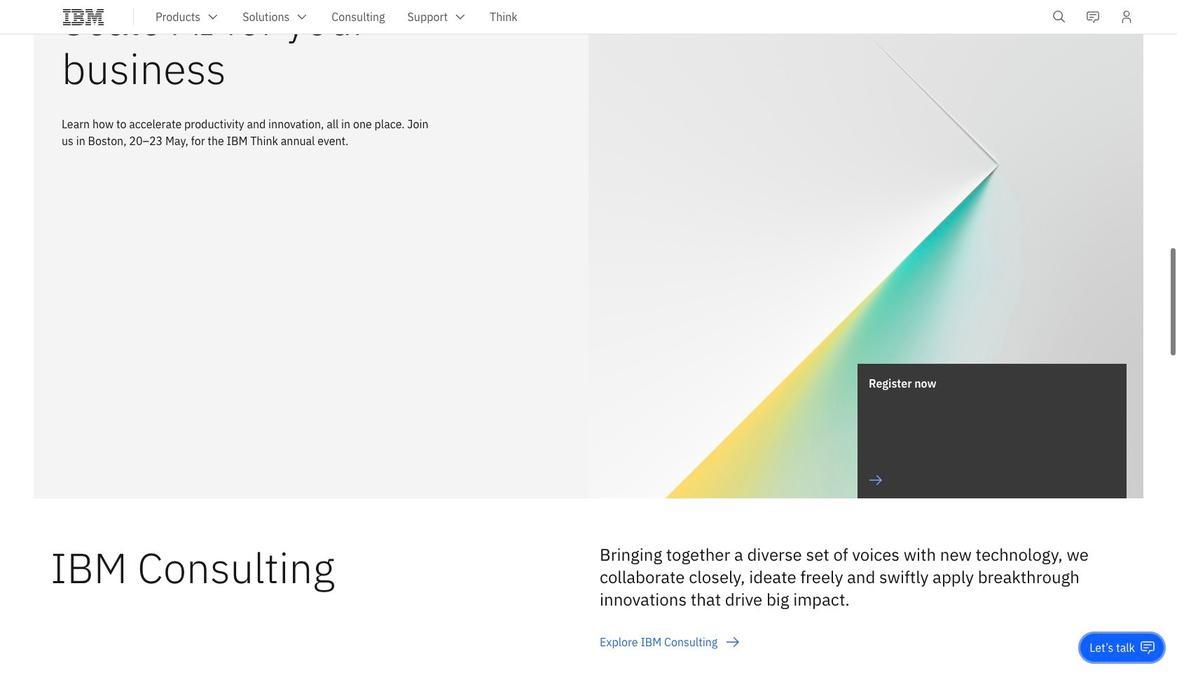 Task type: locate. For each thing, give the bounding box(es) containing it.
let's talk element
[[1090, 640, 1136, 656]]



